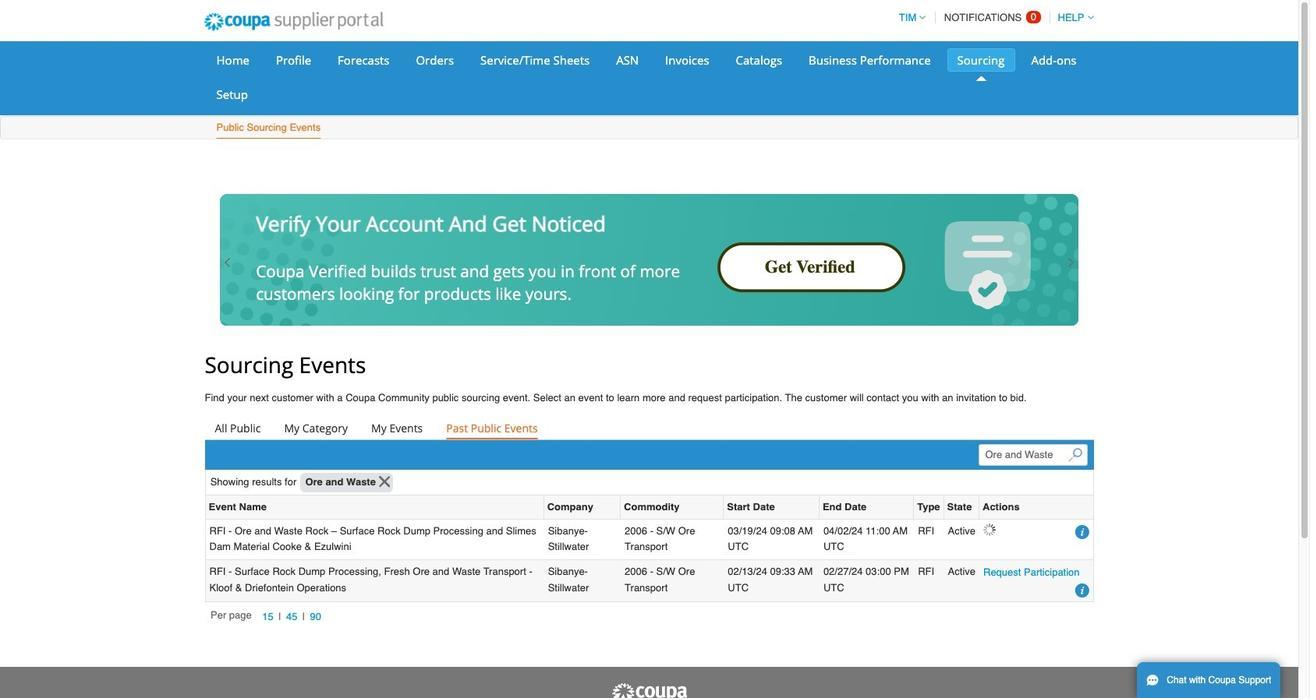 Task type: vqa. For each thing, say whether or not it's contained in the screenshot.
clear filter image at the bottom
yes



Task type: describe. For each thing, give the bounding box(es) containing it.
search image
[[1068, 448, 1082, 462]]

0 vertical spatial navigation
[[892, 2, 1094, 33]]

event name element
[[205, 496, 544, 520]]

start date element
[[724, 496, 819, 520]]

1 vertical spatial coupa supplier portal image
[[610, 683, 688, 699]]

type element
[[914, 496, 944, 520]]

state element
[[944, 496, 979, 520]]

company element
[[544, 496, 621, 520]]

Search text field
[[978, 445, 1087, 466]]

clear filter image
[[379, 477, 390, 488]]



Task type: locate. For each thing, give the bounding box(es) containing it.
0 horizontal spatial navigation
[[211, 609, 326, 626]]

end date element
[[819, 496, 914, 520]]

actions element
[[979, 496, 1093, 520]]

0 vertical spatial coupa supplier portal image
[[193, 2, 394, 41]]

previous image
[[221, 256, 234, 269]]

1 vertical spatial navigation
[[211, 609, 326, 626]]

tab list
[[205, 418, 1094, 440]]

1 horizontal spatial coupa supplier portal image
[[610, 683, 688, 699]]

navigation
[[892, 2, 1094, 33], [211, 609, 326, 626]]

1 horizontal spatial navigation
[[892, 2, 1094, 33]]

commodity element
[[621, 496, 724, 520]]

coupa supplier portal image
[[193, 2, 394, 41], [610, 683, 688, 699]]

0 horizontal spatial coupa supplier portal image
[[193, 2, 394, 41]]



